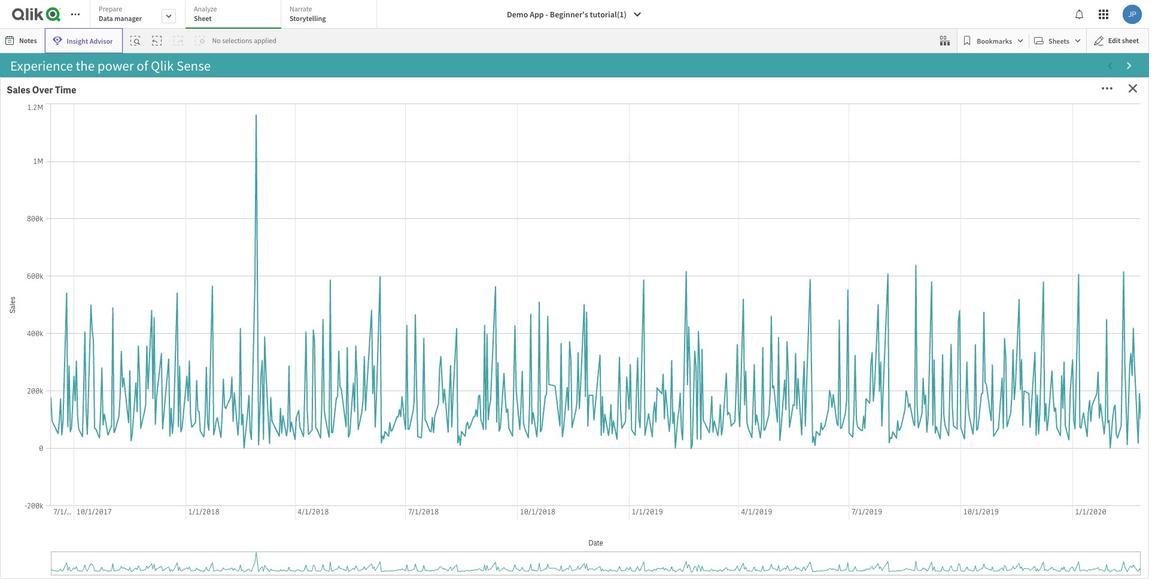 Task type: locate. For each thing, give the bounding box(es) containing it.
sheets
[[1049, 36, 1070, 45]]

region inside application
[[1007, 296, 1037, 309]]

next: see your selections carry from sheet to sheet
[[318, 520, 791, 548]]

1 vertical spatial selections
[[457, 520, 553, 548]]

1 horizontal spatial your
[[518, 104, 555, 129]]

click on a value(s) in one of these list boxes and see how the data changes
[[21, 321, 557, 373]]

by
[[704, 296, 715, 309]]

0 vertical spatial and
[[335, 104, 367, 129]]

sales per region application
[[958, 289, 1144, 491]]

selections tool image
[[941, 36, 950, 45]]

no selections applied
[[212, 36, 277, 45]]

a
[[91, 321, 101, 346]]

selections
[[222, 36, 252, 45], [457, 520, 553, 548]]

and inside only qlik sense lets you freely search and explore across all your data...as fast as you can click
[[335, 104, 367, 129]]

see
[[372, 520, 407, 548]]

sales for sales by product line
[[679, 296, 703, 309]]

carolyn halmon optional. 3 of 19 row
[[578, 395, 661, 412]]

brenda gibson
[[583, 381, 629, 391]]

sales left by
[[679, 296, 703, 309]]

demo
[[507, 9, 528, 20]]

1 vertical spatial your
[[411, 520, 453, 548]]

prepare data manager
[[99, 4, 142, 23]]

all
[[495, 104, 514, 129]]

your
[[518, 104, 555, 129], [411, 520, 453, 548]]

insight advisor
[[67, 36, 113, 45]]

sheet left to
[[659, 520, 711, 548]]

data
[[520, 321, 557, 346]]

region
[[596, 216, 620, 226], [1007, 296, 1037, 309]]

sales left over
[[7, 84, 30, 96]]

and up can
[[335, 104, 367, 129]]

2 horizontal spatial sales
[[965, 296, 988, 309]]

1 vertical spatial and
[[381, 321, 412, 346]]

edit
[[1109, 36, 1121, 45]]

on
[[66, 321, 87, 346]]

of
[[228, 321, 245, 346]]

narrate
[[290, 4, 312, 13]]

sheet
[[194, 14, 212, 23]]

your right the all
[[518, 104, 555, 129]]

sales over time
[[7, 84, 76, 96]]

david
[[583, 416, 601, 425]]

only qlik sense lets you freely search and explore across all your data...as fast as you can click
[[23, 104, 555, 156]]

boxes
[[328, 321, 377, 346]]

sales
[[7, 84, 30, 96], [679, 296, 703, 309], [965, 296, 988, 309]]

0 horizontal spatial your
[[411, 520, 453, 548]]

1 horizontal spatial sales
[[679, 296, 703, 309]]

analyze
[[194, 4, 217, 13]]

1 vertical spatial you
[[301, 130, 332, 156]]

edit sheet button
[[1086, 28, 1149, 53]]

your inside next: see your selections carry from sheet to sheet button
[[411, 520, 453, 548]]

year
[[596, 92, 611, 102]]

tab list containing prepare
[[90, 0, 381, 30]]

gibson
[[607, 381, 629, 391]]

0 horizontal spatial sheet
[[659, 520, 711, 548]]

0 vertical spatial selections
[[222, 36, 252, 45]]

and left see
[[381, 321, 412, 346]]

halmon
[[609, 398, 633, 408]]

edit sheet
[[1109, 36, 1139, 45]]

0 vertical spatial your
[[518, 104, 555, 129]]

0 horizontal spatial sales
[[7, 84, 30, 96]]

dennis
[[583, 433, 605, 443]]

1 vertical spatial region
[[1007, 296, 1037, 309]]

value(s)
[[105, 321, 170, 346]]

sheet right edit
[[1122, 36, 1139, 45]]

demo app - beginner's tutorial(1) button
[[500, 5, 650, 24]]

you
[[192, 104, 223, 129], [301, 130, 332, 156]]

2019
[[635, 150, 652, 160]]

your right see
[[411, 520, 453, 548]]

0 horizontal spatial and
[[335, 104, 367, 129]]

2 horizontal spatial sheet
[[1122, 36, 1139, 45]]

advisor
[[90, 36, 113, 45]]

you up data...as
[[192, 104, 223, 129]]

tab list
[[90, 0, 381, 30]]

james peterson image
[[1123, 5, 1142, 24]]

next sheet: product details image
[[1125, 61, 1135, 71]]

next: see your selections carry from sheet to sheet application
[[0, 0, 1149, 580], [5, 496, 1144, 574]]

narrate storytelling
[[290, 4, 326, 23]]

in
[[174, 321, 189, 346]]

carolyn
[[583, 398, 607, 408]]

1 horizontal spatial and
[[381, 321, 412, 346]]

sales left per
[[965, 296, 988, 309]]

region right per
[[1007, 296, 1037, 309]]

and
[[335, 104, 367, 129], [381, 321, 412, 346]]

how
[[449, 321, 485, 346]]

john davis optional. 6 of 19 row
[[578, 447, 661, 464]]

you right the 'as'
[[301, 130, 332, 156]]

application
[[5, 83, 572, 491]]

sales by product line
[[679, 296, 772, 309]]

can
[[336, 130, 366, 156]]

sheet right to
[[739, 520, 791, 548]]

line
[[753, 296, 772, 309]]

0 vertical spatial region
[[596, 216, 620, 226]]

sheet
[[1122, 36, 1139, 45], [659, 520, 711, 548], [739, 520, 791, 548]]

1 horizontal spatial selections
[[457, 520, 553, 548]]

region up nordic optional. 3 of 7 row
[[596, 216, 620, 226]]

1 horizontal spatial region
[[1007, 296, 1037, 309]]

analyze sheet
[[194, 4, 217, 23]]

david laychak
[[583, 416, 628, 425]]

0 horizontal spatial you
[[192, 104, 223, 129]]

only
[[23, 104, 62, 129]]



Task type: describe. For each thing, give the bounding box(es) containing it.
these
[[249, 321, 295, 346]]

bookmarks button
[[960, 31, 1027, 50]]

manager
[[114, 14, 142, 23]]

next: see your selections carry from sheet to sheet button
[[13, 498, 1136, 571]]

changes
[[253, 348, 324, 373]]

0 vertical spatial you
[[192, 104, 223, 129]]

fast
[[243, 130, 275, 156]]

app
[[530, 9, 544, 20]]

as
[[278, 130, 298, 156]]

sales per region
[[965, 296, 1037, 309]]

click
[[21, 321, 62, 346]]

application containing only qlik sense lets you freely search and explore across all your data...as fast as you can click
[[5, 83, 572, 491]]

product
[[717, 296, 752, 309]]

amanda honda optional. 1 of 19 row
[[578, 360, 661, 377]]

data...as
[[170, 130, 240, 156]]

spain
[[583, 292, 601, 301]]

freely
[[226, 104, 272, 129]]

laychak
[[602, 416, 628, 425]]

to
[[715, 520, 735, 548]]

from
[[609, 520, 655, 548]]

johnson
[[606, 433, 634, 443]]

see
[[416, 321, 445, 346]]

amanda honda
[[583, 364, 631, 373]]

insight
[[67, 36, 88, 45]]

uk optional. 5 of 7 row
[[578, 305, 661, 323]]

notes button
[[2, 31, 42, 50]]

and inside click on a value(s) in one of these list boxes and see how the data changes
[[381, 321, 412, 346]]

beginner's
[[550, 9, 588, 20]]

carry
[[557, 520, 605, 548]]

demo app - beginner's tutorial(1)
[[507, 9, 627, 20]]

next:
[[318, 520, 368, 548]]

list
[[299, 321, 324, 346]]

qlik
[[66, 104, 99, 129]]

sales by product line application
[[672, 289, 953, 491]]

dennis johnson
[[583, 433, 634, 443]]

across
[[436, 104, 491, 129]]

explore
[[371, 104, 432, 129]]

amanda
[[583, 364, 609, 373]]

honda
[[610, 364, 631, 373]]

smart search image
[[131, 36, 140, 45]]

applied
[[254, 36, 277, 45]]

one
[[193, 321, 225, 346]]

click
[[369, 130, 408, 156]]

the
[[489, 321, 517, 346]]

sales for sales per region
[[965, 296, 988, 309]]

uk
[[583, 309, 593, 319]]

prepare
[[99, 4, 122, 13]]

0 horizontal spatial region
[[596, 216, 620, 226]]

lets
[[158, 104, 188, 129]]

carolyn halmon
[[583, 398, 633, 408]]

time
[[55, 84, 76, 96]]

insight advisor button
[[45, 28, 123, 53]]

no
[[212, 36, 221, 45]]

spain optional. 4 of 7 row
[[578, 288, 661, 305]]

storytelling
[[290, 14, 326, 23]]

brenda gibson optional. 2 of 19 row
[[578, 377, 661, 395]]

search
[[276, 104, 331, 129]]

nordic
[[583, 274, 604, 284]]

brenda
[[583, 381, 606, 391]]

bookmarks
[[977, 36, 1012, 45]]

per
[[990, 296, 1005, 309]]

1 horizontal spatial sheet
[[739, 520, 791, 548]]

david laychak optional. 4 of 19 row
[[578, 412, 661, 430]]

over
[[32, 84, 53, 96]]

notes
[[19, 36, 37, 45]]

-
[[546, 9, 548, 20]]

2019 optional. 3 of 5 row
[[578, 147, 667, 164]]

sheets button
[[1032, 31, 1084, 50]]

your inside only qlik sense lets you freely search and explore across all your data...as fast as you can click
[[518, 104, 555, 129]]

0 horizontal spatial selections
[[222, 36, 252, 45]]

sense
[[103, 104, 154, 129]]

step back image
[[152, 36, 162, 45]]

1 horizontal spatial you
[[301, 130, 332, 156]]

sales for sales over time
[[7, 84, 30, 96]]

data
[[99, 14, 113, 23]]

nordic optional. 3 of 7 row
[[578, 271, 661, 288]]

tutorial(1)
[[590, 9, 627, 20]]

selections inside button
[[457, 520, 553, 548]]

dennis johnson optional. 5 of 19 row
[[578, 430, 661, 447]]



Task type: vqa. For each thing, say whether or not it's contained in the screenshot.
"Personal" element
no



